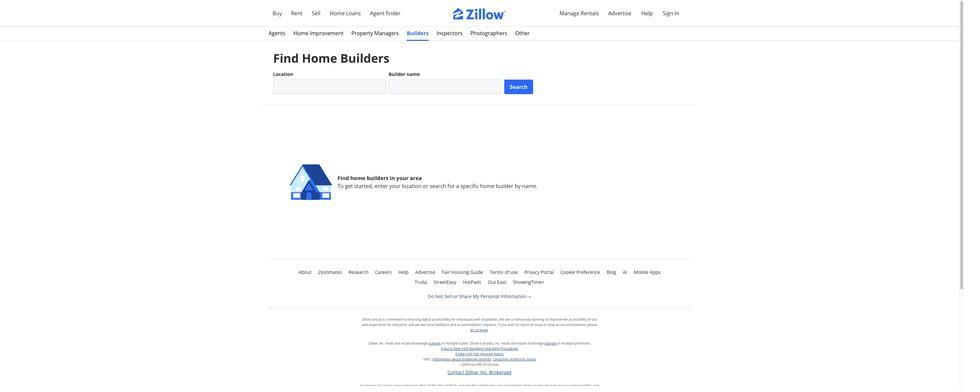 Task type: describe. For each thing, give the bounding box(es) containing it.
share
[[459, 293, 472, 300]]

east
[[497, 279, 506, 285]]

procedures
[[501, 347, 518, 351]]

trulia
[[415, 279, 427, 285]]

do not sell or share my personal information →
[[428, 293, 531, 300]]

let us know link
[[471, 328, 488, 333]]

1 horizontal spatial §
[[456, 352, 457, 356]]

zillow, inc. holds real estate brokerage licenses in multiple states. zillow (canada), inc. holds real estate brokerage licenses in multiple provinces. § 442-h new york standard operating procedures § new york fair housing notice trec: information about brokerage services , consumer protection notice california dre #1522444 contact zillow, inc. brokerage
[[369, 341, 591, 376]]

working
[[532, 317, 544, 322]]

mobile apps link
[[634, 269, 661, 276]]

home loans
[[330, 10, 361, 17]]

committed
[[386, 317, 403, 322]]

photographers
[[471, 30, 508, 37]]

brokerage
[[489, 369, 512, 376]]

accommodation
[[457, 323, 482, 327]]

you
[[501, 323, 507, 327]]

find for find home builders
[[273, 50, 299, 66]]

blog link
[[607, 269, 617, 276]]

2 accessibility from the left
[[569, 317, 587, 322]]

sign in
[[663, 10, 680, 17]]

privacy portal
[[525, 269, 554, 275]]

improvement
[[310, 30, 344, 37]]

about link
[[299, 269, 312, 276]]

preference
[[577, 269, 600, 275]]

,
[[491, 357, 492, 362]]

cookie preference link
[[561, 269, 600, 276]]

the
[[563, 317, 568, 322]]

2 multiple from the left
[[562, 341, 574, 346]]

hotpads
[[463, 279, 481, 285]]

home for home loans
[[330, 10, 345, 17]]

is
[[383, 317, 385, 322]]

Location text field
[[273, 80, 386, 94]]

welcome
[[421, 323, 434, 327]]

agents link
[[269, 29, 286, 37]]

information about brokerage services link
[[433, 357, 491, 362]]

states.
[[459, 341, 469, 346]]

1 horizontal spatial or
[[453, 293, 458, 300]]

1 horizontal spatial inc.
[[481, 369, 488, 376]]

to
[[338, 183, 344, 190]]

continuously
[[511, 317, 531, 322]]

web
[[362, 323, 369, 327]]

issue
[[535, 323, 543, 327]]

or inside find home builders in your area to get started, enter your location or search for a specific home builder by name.
[[423, 183, 429, 190]]

let
[[471, 328, 474, 333]]

information inside zillow, inc. holds real estate brokerage licenses in multiple states. zillow (canada), inc. holds real estate brokerage licenses in multiple provinces. § 442-h new york standard operating procedures § new york fair housing notice trec: information about brokerage services , consumer protection notice california dre #1522444 contact zillow, inc. brokerage
[[433, 357, 451, 362]]

for inside find home builders in your area to get started, enter your location or search for a specific home builder by name.
[[448, 183, 455, 190]]

1 licenses link from the left
[[429, 341, 441, 346]]

home improvement link
[[294, 29, 344, 37]]

digital
[[422, 317, 431, 322]]

not
[[435, 293, 443, 300]]

ai
[[623, 269, 627, 275]]

managers
[[375, 30, 399, 37]]

trec:
[[423, 357, 432, 362]]

1 vertical spatial york
[[466, 352, 473, 356]]

§ 442-h new york standard operating procedures link
[[441, 347, 518, 351]]

apps
[[650, 269, 661, 275]]

2 horizontal spatial to
[[545, 317, 549, 322]]

main navigation
[[0, 0, 960, 110]]

out
[[488, 279, 496, 285]]

if
[[498, 323, 500, 327]]

1 accessibility from the left
[[432, 317, 451, 322]]

with
[[474, 317, 481, 322]]

home for home improvement
[[294, 30, 309, 37]]

find home builders
[[273, 50, 390, 66]]

1 estate from the left
[[402, 341, 411, 346]]

1 vertical spatial home
[[480, 183, 495, 190]]

2 horizontal spatial inc.
[[495, 341, 501, 346]]

rent link
[[287, 6, 307, 21]]

0 vertical spatial zillow,
[[369, 341, 378, 346]]

1 an from the left
[[530, 323, 534, 327]]

terms of use
[[490, 269, 518, 275]]

portal
[[541, 269, 554, 275]]

inspectors link
[[437, 29, 463, 37]]

careers link
[[375, 269, 392, 276]]

builders link
[[407, 29, 429, 37]]

manage rentals link
[[555, 6, 604, 21]]

advertise inside main navigation
[[609, 10, 632, 17]]

out east link
[[488, 278, 506, 286]]

of inside zillow group is committed to ensuring digital accessibility for individuals with disabilities. we are continuously working to improve the accessibility of our web experience for everyone, and we welcome feedback and accommodation requests. if you wish to report an issue or seek an accommodation, please let us know .
[[588, 317, 591, 322]]

2 horizontal spatial brokerage
[[528, 341, 544, 346]]

showingtime+
[[513, 279, 545, 285]]

zillow group is committed to ensuring digital accessibility for individuals with disabilities. we are continuously working to improve the accessibility of our web experience for everyone, and we welcome feedback and accommodation requests. if you wish to report an issue or seek an accommodation, please let us know .
[[362, 317, 598, 333]]

privacy portal link
[[525, 269, 554, 276]]

know
[[480, 328, 488, 333]]

us
[[475, 328, 479, 333]]

mobile apps
[[634, 269, 661, 275]]

0 horizontal spatial help link
[[399, 269, 409, 276]]

area
[[410, 175, 422, 182]]

sign in link
[[658, 6, 684, 21]]

builder
[[496, 183, 514, 190]]

0 vertical spatial home
[[350, 175, 366, 182]]

or inside zillow group is committed to ensuring digital accessibility for individuals with disabilities. we are continuously working to improve the accessibility of our web experience for everyone, and we welcome feedback and accommodation requests. if you wish to report an issue or seek an accommodation, please let us know .
[[544, 323, 547, 327]]

we
[[500, 317, 505, 322]]

enter
[[375, 183, 388, 190]]

property managers link
[[352, 29, 399, 37]]

1 vertical spatial help
[[399, 269, 409, 275]]

2 licenses link from the left
[[545, 341, 557, 346]]

mobile
[[634, 269, 649, 275]]

1 vertical spatial sell
[[445, 293, 452, 300]]

privacy
[[525, 269, 540, 275]]

1 horizontal spatial to
[[516, 323, 519, 327]]

zestimates
[[318, 269, 342, 275]]

2 holds from the left
[[502, 341, 510, 346]]

standard
[[469, 347, 484, 351]]

feedback
[[435, 323, 449, 327]]

1 vertical spatial new
[[458, 352, 465, 356]]

0 horizontal spatial housing
[[451, 269, 469, 275]]

builders
[[367, 175, 389, 182]]

find for find home builders in your area to get started, enter your location or search for a specific home builder by name.
[[338, 175, 349, 182]]

please
[[587, 323, 598, 327]]

sell inside main navigation
[[312, 10, 321, 17]]

1 vertical spatial advertise
[[415, 269, 436, 275]]

individuals
[[457, 317, 473, 322]]

2 licenses from the left
[[545, 341, 557, 346]]

(canada),
[[480, 341, 494, 346]]

h
[[450, 347, 453, 351]]

2 horizontal spatial in
[[558, 341, 561, 346]]



Task type: vqa. For each thing, say whether or not it's contained in the screenshot.
the leftmost Help link
yes



Task type: locate. For each thing, give the bounding box(es) containing it.
accommodation,
[[561, 323, 587, 327]]

Location field
[[273, 70, 386, 94]]

brokerage up california
[[462, 357, 478, 362]]

new up information about brokerage services link
[[458, 352, 465, 356]]

real up procedures
[[511, 341, 517, 346]]

estate up procedures
[[518, 341, 527, 346]]

zillow up web
[[362, 317, 371, 322]]

1 vertical spatial for
[[451, 317, 456, 322]]

0 vertical spatial fair
[[442, 269, 450, 275]]

operating
[[484, 347, 500, 351]]

to up the seek
[[545, 317, 549, 322]]

disabilities.
[[482, 317, 499, 322]]

0 horizontal spatial of
[[505, 269, 509, 275]]

1 horizontal spatial zillow,
[[466, 369, 479, 376]]

research
[[349, 269, 369, 275]]

0 vertical spatial sell
[[312, 10, 321, 17]]

your up location
[[397, 175, 409, 182]]

home up started,
[[350, 175, 366, 182]]

an left issue
[[530, 323, 534, 327]]

or left the seek
[[544, 323, 547, 327]]

1 horizontal spatial fair
[[474, 352, 480, 356]]

0 vertical spatial your
[[397, 175, 409, 182]]

rentals
[[581, 10, 599, 17]]

0 horizontal spatial inc.
[[379, 341, 385, 346]]

1 horizontal spatial advertise
[[609, 10, 632, 17]]

1 horizontal spatial zillow
[[470, 341, 479, 346]]

information down east
[[501, 293, 527, 300]]

1 vertical spatial zillow
[[470, 341, 479, 346]]

zillow
[[362, 317, 371, 322], [470, 341, 479, 346]]

1 horizontal spatial of
[[588, 317, 591, 322]]

0 horizontal spatial accessibility
[[432, 317, 451, 322]]

get
[[345, 183, 353, 190]]

0 vertical spatial of
[[505, 269, 509, 275]]

or
[[423, 183, 429, 190], [453, 293, 458, 300], [544, 323, 547, 327]]

requests.
[[483, 323, 497, 327]]

1 horizontal spatial accessibility
[[569, 317, 587, 322]]

seek
[[548, 323, 555, 327]]

0 horizontal spatial zillow
[[362, 317, 371, 322]]

search button
[[504, 80, 534, 94]]

0 horizontal spatial estate
[[402, 341, 411, 346]]

0 vertical spatial york
[[462, 347, 469, 351]]

builders down property
[[340, 50, 390, 66]]

home down home improvement at the top of the page
[[302, 50, 337, 66]]

estate down everyone,
[[402, 341, 411, 346]]

and down ensuring
[[409, 323, 415, 327]]

1 horizontal spatial information
[[501, 293, 527, 300]]

protection
[[510, 357, 526, 362]]

real down everyone,
[[395, 341, 401, 346]]

of left use
[[505, 269, 509, 275]]

help inside help link
[[642, 10, 653, 17]]

cookie
[[561, 269, 576, 275]]

1 real from the left
[[395, 341, 401, 346]]

inc. down dre on the bottom
[[481, 369, 488, 376]]

to up everyone,
[[404, 317, 407, 322]]

for down committed
[[387, 323, 392, 327]]

0 horizontal spatial brokerage
[[412, 341, 428, 346]]

for left individuals
[[451, 317, 456, 322]]

0 vertical spatial or
[[423, 183, 429, 190]]

0 horizontal spatial §
[[441, 347, 443, 351]]

advertise right rentals
[[609, 10, 632, 17]]

housing
[[451, 269, 469, 275], [480, 352, 493, 356]]

0 horizontal spatial real
[[395, 341, 401, 346]]

1 vertical spatial builders
[[340, 50, 390, 66]]

manage rentals
[[560, 10, 599, 17]]

provinces.
[[575, 341, 591, 346]]

holds down everyone,
[[386, 341, 394, 346]]

0 vertical spatial help
[[642, 10, 653, 17]]

location
[[402, 183, 422, 190]]

multiple up h
[[446, 341, 458, 346]]

1 horizontal spatial multiple
[[562, 341, 574, 346]]

1 vertical spatial zillow,
[[466, 369, 479, 376]]

0 horizontal spatial advertise link
[[415, 269, 436, 276]]

2 vertical spatial or
[[544, 323, 547, 327]]

1 vertical spatial home
[[294, 30, 309, 37]]

in down accommodation,
[[558, 341, 561, 346]]

licenses
[[429, 341, 441, 346], [545, 341, 557, 346]]

§
[[441, 347, 443, 351], [456, 352, 457, 356]]

fair housing guide link
[[442, 269, 483, 276]]

0 vertical spatial housing
[[451, 269, 469, 275]]

in right builders
[[390, 175, 395, 182]]

licenses link down the seek
[[545, 341, 557, 346]]

1 licenses from the left
[[429, 341, 441, 346]]

1 vertical spatial information
[[433, 357, 451, 362]]

1 vertical spatial find
[[338, 175, 349, 182]]

1 vertical spatial advertise link
[[415, 269, 436, 276]]

home down rent link
[[294, 30, 309, 37]]

housing up services
[[480, 352, 493, 356]]

finder
[[386, 10, 401, 17]]

1 horizontal spatial advertise link
[[604, 6, 636, 21]]

for left a
[[448, 183, 455, 190]]

your right the enter on the left of page
[[389, 183, 401, 190]]

help
[[642, 10, 653, 17], [399, 269, 409, 275]]

home improvement
[[294, 30, 344, 37]]

2 vertical spatial home
[[302, 50, 337, 66]]

licenses down the seek
[[545, 341, 557, 346]]

0 horizontal spatial in
[[390, 175, 395, 182]]

everyone,
[[393, 323, 408, 327]]

york down states.
[[462, 347, 469, 351]]

holds up procedures
[[502, 341, 510, 346]]

0 vertical spatial zillow
[[362, 317, 371, 322]]

or left share
[[453, 293, 458, 300]]

2 an from the left
[[556, 323, 560, 327]]

hotpads link
[[463, 278, 481, 286]]

1 vertical spatial or
[[453, 293, 458, 300]]

zillow up the standard
[[470, 341, 479, 346]]

1 horizontal spatial and
[[450, 323, 456, 327]]

1 horizontal spatial home
[[480, 183, 495, 190]]

1 horizontal spatial help
[[642, 10, 653, 17]]

name
[[407, 71, 420, 77]]

buy
[[273, 10, 282, 17]]

an down improve
[[556, 323, 560, 327]]

advertise up trulia in the bottom left of the page
[[415, 269, 436, 275]]

1 vertical spatial fair
[[474, 352, 480, 356]]

1 vertical spatial help link
[[399, 269, 409, 276]]

inc. up operating
[[495, 341, 501, 346]]

1 horizontal spatial housing
[[480, 352, 493, 356]]

0 vertical spatial builders
[[407, 30, 429, 37]]

consumer
[[493, 357, 509, 362]]

notice
[[527, 357, 536, 362]]

1 horizontal spatial real
[[511, 341, 517, 346]]

multiple left provinces.
[[562, 341, 574, 346]]

advertise link right rentals
[[604, 6, 636, 21]]

2 and from the left
[[450, 323, 456, 327]]

careers
[[375, 269, 392, 275]]

terms of use link
[[490, 269, 518, 276]]

buy link
[[268, 6, 287, 21]]

0 horizontal spatial fair
[[442, 269, 450, 275]]

home left loans
[[330, 10, 345, 17]]

group
[[372, 317, 382, 322]]

home loans link
[[325, 6, 366, 21]]

specific
[[461, 183, 479, 190]]

brokerage up notice
[[528, 341, 544, 346]]

guide
[[471, 269, 483, 275]]

inc.
[[379, 341, 385, 346], [495, 341, 501, 346], [481, 369, 488, 376]]

0 vertical spatial advertise link
[[604, 6, 636, 21]]

0 vertical spatial home
[[330, 10, 345, 17]]

streeteasy
[[434, 279, 456, 285]]

fair housing guide
[[442, 269, 483, 275]]

0 horizontal spatial advertise
[[415, 269, 436, 275]]

§ left 442-
[[441, 347, 443, 351]]

builders right managers
[[407, 30, 429, 37]]

home left builder
[[480, 183, 495, 190]]

1 horizontal spatial estate
[[518, 341, 527, 346]]

brokerage up trec:
[[412, 341, 428, 346]]

1 vertical spatial §
[[456, 352, 457, 356]]

accessibility up accommodation,
[[569, 317, 587, 322]]

zillow, down experience
[[369, 341, 378, 346]]

experience
[[369, 323, 386, 327]]

or left the search
[[423, 183, 429, 190]]

licenses link up trec:
[[429, 341, 441, 346]]

0 horizontal spatial licenses link
[[429, 341, 441, 346]]

find
[[273, 50, 299, 66], [338, 175, 349, 182]]

0 vertical spatial for
[[448, 183, 455, 190]]

0 horizontal spatial holds
[[386, 341, 394, 346]]

advertise link up trulia in the bottom left of the page
[[415, 269, 436, 276]]

information down 442-
[[433, 357, 451, 362]]

builder
[[389, 71, 406, 77]]

and right feedback
[[450, 323, 456, 327]]

housing inside zillow, inc. holds real estate brokerage licenses in multiple states. zillow (canada), inc. holds real estate brokerage licenses in multiple provinces. § 442-h new york standard operating procedures § new york fair housing notice trec: information about brokerage services , consumer protection notice california dre #1522444 contact zillow, inc. brokerage
[[480, 352, 493, 356]]

1 and from the left
[[409, 323, 415, 327]]

0 vertical spatial information
[[501, 293, 527, 300]]

0 horizontal spatial sell
[[312, 10, 321, 17]]

accessibility up feedback
[[432, 317, 451, 322]]

in inside find home builders in your area to get started, enter your location or search for a specific home builder by name.
[[390, 175, 395, 182]]

licenses link
[[429, 341, 441, 346], [545, 341, 557, 346]]

location
[[273, 71, 293, 77]]

agent finder link
[[366, 6, 405, 21]]

1 horizontal spatial help link
[[637, 6, 658, 21]]

other link
[[515, 29, 530, 37]]

fair down the standard
[[474, 352, 480, 356]]

§ up about
[[456, 352, 457, 356]]

trulia link
[[415, 278, 427, 286]]

our
[[592, 317, 597, 322]]

0 vertical spatial §
[[441, 347, 443, 351]]

services
[[479, 357, 491, 362]]

0 horizontal spatial information
[[433, 357, 451, 362]]

ai link
[[623, 269, 627, 276]]

442-
[[444, 347, 450, 351]]

0 horizontal spatial find
[[273, 50, 299, 66]]

2 vertical spatial for
[[387, 323, 392, 327]]

0 vertical spatial find
[[273, 50, 299, 66]]

0 horizontal spatial builders
[[340, 50, 390, 66]]

agent finder
[[370, 10, 401, 17]]

sell right not
[[445, 293, 452, 300]]

2 estate from the left
[[518, 341, 527, 346]]

Builder name search field
[[389, 80, 502, 94]]

help link left sign
[[637, 6, 658, 21]]

2 real from the left
[[511, 341, 517, 346]]

0 horizontal spatial to
[[404, 317, 407, 322]]

california
[[461, 362, 475, 367]]

zillow, down california
[[466, 369, 479, 376]]

0 horizontal spatial zillow,
[[369, 341, 378, 346]]

fair inside zillow, inc. holds real estate brokerage licenses in multiple states. zillow (canada), inc. holds real estate brokerage licenses in multiple provinces. § 442-h new york standard operating procedures § new york fair housing notice trec: information about brokerage services , consumer protection notice california dre #1522444 contact zillow, inc. brokerage
[[474, 352, 480, 356]]

fair up 'streeteasy'
[[442, 269, 450, 275]]

contact zillow, inc. brokerage link
[[363, 369, 597, 376]]

an
[[530, 323, 534, 327], [556, 323, 560, 327]]

home inside main navigation
[[330, 10, 345, 17]]

0 horizontal spatial licenses
[[429, 341, 441, 346]]

york down the standard
[[466, 352, 473, 356]]

of left our
[[588, 317, 591, 322]]

help link right careers link
[[399, 269, 409, 276]]

→
[[527, 293, 531, 300]]

0 horizontal spatial an
[[530, 323, 534, 327]]

0 vertical spatial help link
[[637, 6, 658, 21]]

to
[[404, 317, 407, 322], [545, 317, 549, 322], [516, 323, 519, 327]]

of
[[505, 269, 509, 275], [588, 317, 591, 322]]

other
[[515, 30, 530, 37]]

1 horizontal spatial in
[[442, 341, 445, 346]]

1 holds from the left
[[386, 341, 394, 346]]

out east
[[488, 279, 506, 285]]

property managers
[[352, 30, 399, 37]]

1 vertical spatial housing
[[480, 352, 493, 356]]

#1522444
[[483, 362, 499, 367]]

0 horizontal spatial and
[[409, 323, 415, 327]]

we
[[415, 323, 420, 327]]

find up to on the left of page
[[338, 175, 349, 182]]

1 vertical spatial of
[[588, 317, 591, 322]]

1 horizontal spatial holds
[[502, 341, 510, 346]]

in up 442-
[[442, 341, 445, 346]]

1 horizontal spatial brokerage
[[462, 357, 478, 362]]

photographers link
[[471, 29, 508, 37]]

consumer protection notice link
[[493, 357, 536, 362]]

fair
[[442, 269, 450, 275], [474, 352, 480, 356]]

1 horizontal spatial an
[[556, 323, 560, 327]]

find inside find home builders in your area to get started, enter your location or search for a specific home builder by name.
[[338, 175, 349, 182]]

1 multiple from the left
[[446, 341, 458, 346]]

0 horizontal spatial help
[[399, 269, 409, 275]]

inc. down experience
[[379, 341, 385, 346]]

sell right rent
[[312, 10, 321, 17]]

to right wish
[[516, 323, 519, 327]]

showingtime+ link
[[513, 278, 545, 286]]

zillow logo image
[[453, 8, 506, 20]]

sign
[[663, 10, 673, 17]]

0 horizontal spatial multiple
[[446, 341, 458, 346]]

sell
[[312, 10, 321, 17], [445, 293, 452, 300]]

0 horizontal spatial or
[[423, 183, 429, 190]]

licenses up trec:
[[429, 341, 441, 346]]

your
[[397, 175, 409, 182], [389, 183, 401, 190]]

about
[[452, 357, 461, 362]]

find up location in the left top of the page
[[273, 50, 299, 66]]

estate
[[402, 341, 411, 346], [518, 341, 527, 346]]

zillow inside zillow, inc. holds real estate brokerage licenses in multiple states. zillow (canada), inc. holds real estate brokerage licenses in multiple provinces. § 442-h new york standard operating procedures § new york fair housing notice trec: information about brokerage services , consumer protection notice california dre #1522444 contact zillow, inc. brokerage
[[470, 341, 479, 346]]

cookie preference
[[561, 269, 600, 275]]

sell link
[[307, 6, 325, 21]]

housing up hotpads
[[451, 269, 469, 275]]

help left sign
[[642, 10, 653, 17]]

home image
[[275, 35, 290, 49]]

zillow inside zillow group is committed to ensuring digital accessibility for individuals with disabilities. we are continuously working to improve the accessibility of our web experience for everyone, and we welcome feedback and accommodation requests. if you wish to report an issue or seek an accommodation, please let us know .
[[362, 317, 371, 322]]

1 vertical spatial your
[[389, 183, 401, 190]]

manage
[[560, 10, 580, 17]]

0 vertical spatial new
[[454, 347, 461, 351]]

2 horizontal spatial or
[[544, 323, 547, 327]]

by
[[515, 183, 521, 190]]

new right h
[[454, 347, 461, 351]]

help right careers
[[399, 269, 409, 275]]



